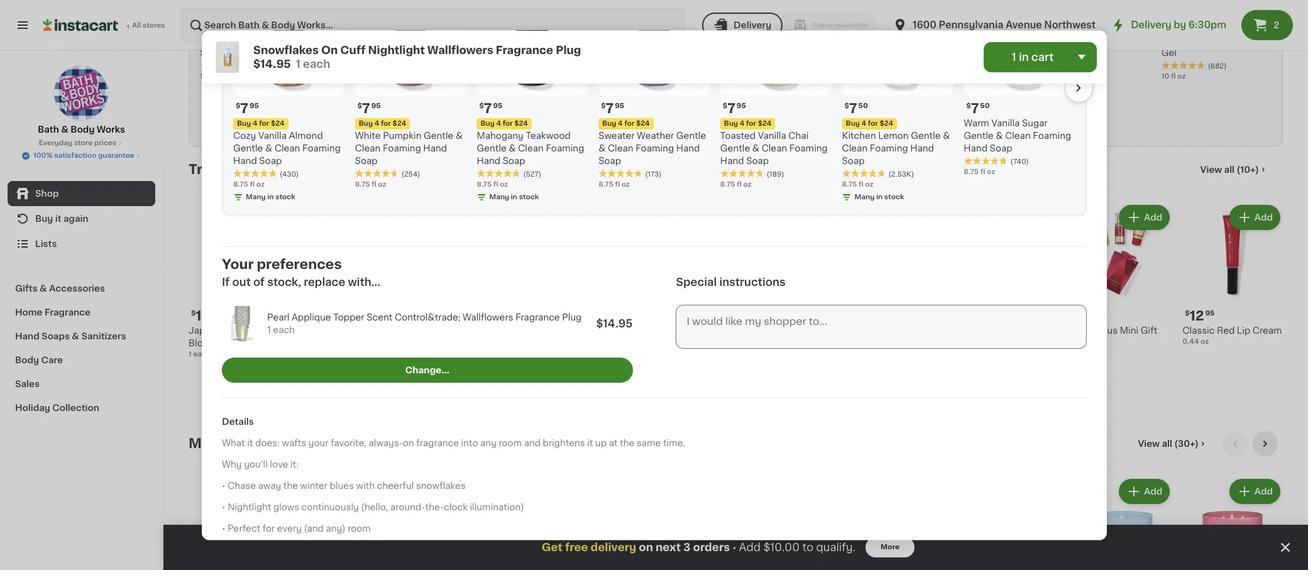 Task type: vqa. For each thing, say whether or not it's contained in the screenshot.


Task type: describe. For each thing, give the bounding box(es) containing it.
soap inside beaded snowflakes sleeve gentle foaming soap holder
[[340, 351, 362, 360]]

same
[[637, 440, 661, 448]]

plug inside snowflakes on cuff nightlight wallflowers fragrance plug $14.95 1 each
[[556, 45, 581, 55]]

(254)
[[401, 171, 420, 178]]

each inside snowflakes on cuff nightlight wallflowers fragrance plug $14.95 1 each
[[303, 58, 330, 69]]

stores
[[143, 22, 165, 29]]

cherry inside $ 15 japanese cherry blossom mini gift set 1 each
[[234, 326, 264, 335]]

$ 7 95 for toasted
[[723, 102, 746, 116]]

almond
[[289, 132, 323, 141]]

50 for butterfly shower gel
[[1065, 19, 1075, 26]]

95 up "cozy"
[[249, 103, 259, 110]]

buy 4 for $24 for sweater
[[602, 121, 650, 127]]

everyday store prices link
[[39, 138, 124, 148]]

many in stock for cozy vanilla almond gentle & clean foaming hand soap
[[246, 194, 295, 201]]

oz for white pumpkin gentle & clean foaming hand soap
[[378, 182, 386, 188]]

preferences
[[257, 258, 342, 271]]

50 for ocean antiperspirant deodorant
[[944, 19, 954, 26]]

treatment tracker modal dialog
[[163, 525, 1309, 570]]

scent
[[366, 313, 392, 322]]

in inside field
[[1019, 52, 1029, 62]]

10 inside product group
[[801, 85, 809, 92]]

holder
[[365, 351, 394, 360]]

view for view all (30+)
[[1138, 439, 1160, 448]]

product group containing 15
[[189, 202, 289, 359]]

0 horizontal spatial nightlight
[[227, 504, 271, 512]]

8.75 fl oz for sweater weather gentle & clean foaming hand soap
[[598, 182, 630, 188]]

dream
[[1162, 36, 1191, 45]]

50 for champagne toast shower gel
[[224, 19, 233, 26]]

white
[[355, 132, 381, 141]]

many in stock for into the night shower gel
[[453, 85, 503, 92]]

• inside get free delivery on next 3 orders • add $10.00 to qualify.
[[733, 543, 737, 553]]

snowflakes for snowflakes on cuff nightlight wallflowers fragrance plug $14.95 1 each
[[253, 45, 319, 55]]

gift inside champagne toast mini gift set 1 each
[[541, 339, 558, 348]]

by
[[1174, 20, 1187, 30]]

clean inside the cozy vanilla almond gentle & clean foaming hand soap
[[274, 144, 300, 153]]

more
[[881, 544, 900, 551]]

$ 15 japanese cherry blossom mini gift set 1 each
[[189, 309, 284, 358]]

buy it again
[[35, 214, 88, 223]]

delivery
[[591, 543, 637, 553]]

95 up champagne toast mini gift set 1 each
[[538, 310, 547, 317]]

next
[[656, 543, 681, 553]]

gentle inside kitchen lemon gentle & clean foaming hand soap
[[911, 132, 941, 141]]

each inside pearl applique topper scent control&trade; wallflowers fragrance plug 1 each
[[273, 326, 295, 335]]

and inside the $ 19 kitten and puppy in lights wallflowers fragrance plug
[[770, 326, 787, 335]]

snowflakes for snowflakes on cuff nightlight wallflowers fragrance plug
[[631, 326, 681, 335]]

$ 13 50 inside product group
[[804, 19, 834, 32]]

$ inside the $ 12 95
[[1186, 310, 1190, 317]]

$ 12 50
[[924, 19, 954, 32]]

sugar
[[1022, 119, 1048, 128]]

1 horizontal spatial 1 each
[[410, 351, 432, 358]]

10 fl oz inside product group
[[801, 85, 825, 92]]

1 ct
[[672, 213, 688, 222]]

toast for champagne toast shower gel
[[256, 36, 280, 45]]

everyday
[[39, 140, 72, 147]]

view for view all (10+)
[[1201, 165, 1223, 174]]

get
[[542, 543, 563, 553]]

set inside c.o. bigelow mini gift set 1 each
[[852, 339, 866, 348]]

gift inside c.o. bigelow mini gift set 1 each
[[930, 326, 947, 335]]

1 inside $ 18 luminious mini gift box set 1 each
[[1073, 351, 1075, 358]]

fragrance inside pearl applique topper scent control&trade; wallflowers fragrance plug 1 each
[[515, 313, 560, 322]]

warm vanilla sugar gentle & clean foaming hand soap
[[964, 119, 1071, 153]]

1 inside $ 15 japanese cherry blossom mini gift set 1 each
[[189, 351, 192, 358]]

on for snowflakes on cuff nightlight wallflowers fragrance plug
[[683, 326, 696, 335]]

if
[[222, 278, 229, 288]]

oz for eucalyptus spearmint body wash and foam bath
[[577, 85, 585, 92]]

4 for kitchen
[[862, 121, 866, 127]]

kitchen lemon gentle & clean foaming hand soap
[[842, 132, 950, 166]]

fl for mahogany teakwood gentle & clean foaming hand soap
[[493, 182, 498, 188]]

product group containing 13
[[801, 0, 911, 133]]

$ 7 95 for white
[[357, 102, 381, 116]]

clean inside kitchen lemon gentle & clean foaming hand soap
[[842, 144, 868, 153]]

foaming inside sweater weather gentle & clean foaming hand soap
[[636, 144, 674, 153]]

7 for toasted
[[727, 102, 735, 116]]

pennsylvania
[[939, 20, 1004, 30]]

0 horizontal spatial bath
[[38, 125, 59, 134]]

soap inside mahogany teakwood gentle & clean foaming hand soap
[[503, 157, 525, 166]]

& inside white pumpkin gentle & clean foaming hand soap
[[456, 132, 463, 141]]

champagne for gel
[[200, 36, 254, 45]]

gel inside into the night shower gel
[[440, 48, 456, 57]]

1 13 from the left
[[327, 19, 342, 32]]

oz for mahogany teakwood gentle & clean foaming hand soap
[[500, 182, 508, 188]]

clean inside white pumpkin gentle & clean foaming hand soap
[[355, 144, 380, 153]]

see for 13
[[816, 118, 834, 127]]

blossom inside $ 15 japanese cherry blossom mini gift set 1 each
[[189, 339, 227, 347]]

set inside $ 15 japanese cherry blossom mini gift set 1 each
[[269, 339, 284, 347]]

buy 4 for $24 for toasted
[[724, 121, 772, 127]]

fragrance inside snowflakes on cuff nightlight wallflowers fragrance plug $14.95 1 each
[[496, 45, 553, 55]]

1 inside snowflakes on cuff nightlight wallflowers fragrance plug $14.95 1 each
[[296, 58, 300, 69]]

2 horizontal spatial it
[[587, 440, 593, 448]]

(2.53k)
[[889, 171, 914, 178]]

hand inside the cozy vanilla almond gentle & clean foaming hand soap
[[233, 157, 257, 166]]

stock,
[[267, 278, 301, 288]]

oz for champagne toast shower gel
[[216, 73, 224, 80]]

oz inside classic red lip cream 0.44 oz
[[1201, 338, 1209, 345]]

(30+)
[[1175, 439, 1199, 448]]

holiday
[[15, 404, 50, 413]]

for left every
[[262, 525, 275, 534]]

foaming inside toasted vanilla chai gentle & clean foaming hand soap
[[789, 144, 828, 153]]

see eligible items for 95
[[972, 393, 1052, 402]]

butterfly shower gel
[[1042, 36, 1134, 45]]

4 for white
[[374, 121, 379, 127]]

pumpkin
[[383, 132, 421, 141]]

for for sweater
[[624, 121, 634, 127]]

cream
[[1253, 326, 1283, 335]]

plug inside the $ 19 kitten and puppy in lights wallflowers fragrance plug
[[788, 351, 807, 360]]

buy 4 for $24 for cozy
[[237, 121, 284, 127]]

fl for white pumpkin gentle & clean foaming hand soap
[[371, 182, 376, 188]]

8.75 for warm vanilla sugar gentle & clean foaming hand soap
[[964, 169, 979, 176]]

many for into the night shower gel
[[453, 85, 473, 92]]

item carousel region containing trending now
[[189, 157, 1283, 416]]

stock inside product group
[[843, 98, 863, 105]]

body care link
[[8, 348, 155, 372]]

wallflowers inside the $ 19 kitten and puppy in lights wallflowers fragrance plug
[[771, 339, 821, 347]]

100%
[[33, 152, 52, 159]]

• nightlight glows continuously (hello, around-the-clock illumination)
[[222, 504, 524, 512]]

many for mahogany teakwood gentle & clean foaming hand soap
[[489, 194, 509, 201]]

$ 7 95 for mahogany
[[479, 102, 502, 116]]

brightens
[[543, 440, 585, 448]]

2 vertical spatial the
[[283, 482, 298, 491]]

95 up white
[[371, 103, 381, 110]]

95 up mahogany
[[493, 103, 502, 110]]

1 vertical spatial room
[[348, 525, 371, 534]]

95 inside $ 14 95
[[323, 310, 332, 317]]

clean inside warm vanilla sugar gentle & clean foaming hand soap
[[1005, 132, 1031, 141]]

7 for cozy
[[240, 102, 248, 116]]

product group containing 14
[[299, 202, 400, 400]]

in for mahogany teakwood gentle & clean foaming hand soap
[[511, 194, 517, 201]]

collection
[[52, 404, 99, 413]]

1 inside pearl applique topper scent control&trade; wallflowers fragrance plug 1 each
[[267, 326, 271, 335]]

at
[[609, 440, 618, 448]]

many for kitchen lemon gentle & clean foaming hand soap
[[855, 194, 875, 201]]

95 up toasted
[[737, 103, 746, 110]]

fragrance inside the snowflakes on cuff nightlight wallflowers fragrance plug
[[631, 351, 675, 360]]

4 13 from the left
[[688, 19, 703, 32]]

body care
[[15, 356, 63, 365]]

hand inside white pumpkin gentle & clean foaming hand soap
[[423, 144, 447, 153]]

$ inside the $ 15 50
[[1164, 19, 1169, 26]]

sales link
[[8, 372, 155, 396]]

$ 12 95
[[1186, 309, 1215, 322]]

body for works
[[71, 125, 95, 134]]

4 $ 13 50 from the left
[[683, 19, 714, 32]]

snowflakes
[[416, 482, 466, 491]]

home fragrance
[[15, 308, 91, 317]]

$24 for kitchen
[[880, 121, 893, 127]]

more button
[[866, 538, 915, 558]]

see eligible items button for 13
[[801, 112, 911, 133]]

& inside toasted vanilla chai gentle & clean foaming hand soap
[[752, 144, 759, 153]]

each inside c.o. bigelow mini gift set 1 each
[[856, 351, 874, 358]]

6:30pm
[[1189, 20, 1227, 30]]

fl for sweater weather gentle & clean foaming hand soap
[[615, 182, 620, 188]]

view all (10+) button
[[1196, 157, 1273, 182]]

gentle inside white pumpkin gentle & clean foaming hand soap
[[424, 132, 453, 141]]

gentle inside toasted vanilla chai gentle & clean foaming hand soap
[[720, 144, 750, 153]]

sleeve
[[299, 339, 329, 348]]

eucalyptus spearmint body wash and foam bath
[[561, 36, 658, 70]]

night
[[477, 36, 501, 45]]

10 fl oz for eucalyptus spearmint body wash and foam bath
[[561, 85, 585, 92]]

95 up the sweater
[[615, 103, 624, 110]]

in
[[820, 326, 828, 335]]

fragrance inside winterberry wonder travel size fine fragrance mist
[[962, 364, 1006, 373]]

many in stock inside product group
[[814, 98, 863, 105]]

holiday collection
[[15, 404, 99, 413]]

$10.00
[[764, 543, 800, 553]]

8.75 fl oz for warm vanilla sugar gentle & clean foaming hand soap
[[964, 169, 995, 176]]

1 inside champagne toast mini gift set 1 each
[[520, 351, 523, 358]]

see eligible items button for 95
[[962, 387, 1062, 409]]

set inside $ 18 luminious mini gift box set 1 each
[[1092, 339, 1107, 348]]

hand inside kitchen lemon gentle & clean foaming hand soap
[[910, 144, 934, 153]]

$ 19 kitten and puppy in lights wallflowers fragrance plug
[[741, 309, 828, 360]]

winterberry wonder travel size fine fragrance mist
[[962, 339, 1051, 373]]

95 inside 8 95
[[980, 310, 989, 317]]

18
[[1080, 309, 1095, 322]]

warm
[[964, 119, 989, 128]]

$24 for sweater
[[636, 121, 650, 127]]

winter
[[300, 482, 327, 491]]

& inside warm vanilla sugar gentle & clean foaming hand soap
[[996, 132, 1003, 141]]

home fragrance link
[[8, 301, 155, 324]]

$ inside $ 18 luminious mini gift box set 1 each
[[1075, 310, 1080, 317]]

if out of stock, replace with...
[[222, 278, 380, 288]]

bath & body works logo image
[[54, 65, 109, 121]]

deodorant
[[921, 48, 969, 57]]

3
[[684, 543, 691, 553]]

fl for toasted vanilla chai gentle & clean foaming hand soap
[[737, 182, 742, 188]]

always-
[[369, 440, 403, 448]]

clean inside mahogany teakwood gentle & clean foaming hand soap
[[518, 144, 544, 153]]

item carousel region containing 14
[[200, 0, 1290, 141]]

antiperspirant
[[953, 36, 1016, 45]]

service type group
[[702, 13, 878, 38]]

many for cozy vanilla almond gentle & clean foaming hand soap
[[246, 194, 265, 201]]

kitchen
[[842, 132, 876, 141]]

1 in cart field
[[984, 42, 1097, 72]]

7 for kitchen
[[849, 102, 857, 116]]

95 right scent at the left of page
[[427, 310, 437, 317]]

prices
[[94, 140, 117, 147]]

(hello,
[[361, 504, 388, 512]]

0 vertical spatial on
[[403, 440, 414, 448]]

0 horizontal spatial and
[[524, 440, 541, 448]]

wallflowers inside the snowflakes on cuff nightlight wallflowers fragrance plug
[[676, 339, 727, 348]]

fl inside product group
[[811, 85, 816, 92]]

soap inside toasted vanilla chai gentle & clean foaming hand soap
[[746, 157, 769, 166]]

hand inside sweater weather gentle & clean foaming hand soap
[[676, 144, 700, 153]]

item carousel region containing most popular category
[[189, 431, 1283, 570]]

with
[[356, 482, 375, 491]]

fl for champagne toast shower gel
[[210, 73, 214, 80]]

time.
[[663, 440, 685, 448]]

does:
[[255, 440, 280, 448]]

foam
[[632, 48, 656, 57]]

soaps
[[42, 332, 70, 341]]

pearl
[[267, 313, 289, 322]]

soap inside sweater weather gentle & clean foaming hand soap
[[598, 157, 621, 166]]

for for kitchen
[[868, 121, 878, 127]]

red
[[1217, 326, 1235, 335]]

remove snowflakes on cuff nightlight wallflowers fragrance plug image
[[637, 210, 652, 225]]

nightlight for snowflakes on cuff nightlight wallflowers fragrance plug
[[631, 339, 674, 348]]

product group containing 12
[[1183, 202, 1283, 347]]

$24 for white
[[392, 121, 406, 127]]

eligible for 95
[[992, 393, 1025, 402]]

1 each for beaded snowflakes sleeve gentle foaming soap holder
[[299, 376, 321, 383]]

all stores link
[[43, 8, 166, 43]]

7 7 from the left
[[971, 102, 979, 116]]

2 vertical spatial body
[[15, 356, 39, 365]]

& inside mahogany teakwood gentle & clean foaming hand soap
[[509, 144, 516, 153]]

$ 14 50 for butterfly
[[1044, 19, 1075, 32]]

4 for sweater
[[618, 121, 623, 127]]

on inside get free delivery on next 3 orders • add $10.00 to qualify.
[[639, 543, 653, 553]]

of
[[253, 278, 265, 288]]

(740)
[[1010, 159, 1029, 166]]

gel inside japanese cherry blossom shower gel
[[396, 48, 411, 57]]

hand inside toasted vanilla chai gentle & clean foaming hand soap
[[720, 157, 744, 166]]

your
[[222, 258, 253, 271]]

bath inside "eucalyptus spearmint body wash and foam bath"
[[561, 61, 581, 70]]

pearl applique topper scent control&trade; wallflowers fragrance plug 1 each
[[267, 313, 582, 335]]

category
[[285, 437, 350, 450]]

each inside $ 15 japanese cherry blossom mini gift set 1 each
[[193, 351, 211, 358]]

view all (10+)
[[1201, 165, 1260, 174]]

1600
[[913, 20, 937, 30]]

oz for warm vanilla sugar gentle & clean foaming hand soap
[[987, 169, 995, 176]]

$ inside the $ 19 kitten and puppy in lights wallflowers fragrance plug
[[744, 310, 748, 317]]

2 $ 13 50 from the left
[[443, 19, 473, 32]]

19 for $ 19 95
[[859, 309, 874, 322]]

product group containing 18
[[1073, 202, 1173, 359]]



Task type: locate. For each thing, give the bounding box(es) containing it.
why you'll love it:
[[222, 461, 299, 470]]

cheerful
[[377, 482, 414, 491]]

0 vertical spatial see eligible items
[[816, 118, 896, 127]]

0 horizontal spatial body
[[15, 356, 39, 365]]

soap inside kitchen lemon gentle & clean foaming hand soap
[[842, 157, 865, 166]]

all for (30+)
[[1162, 439, 1173, 448]]

0 vertical spatial 12
[[929, 19, 943, 32]]

2 horizontal spatial $ 14 50
[[1044, 19, 1075, 32]]

wallflowers down into
[[427, 45, 493, 55]]

wafts
[[282, 440, 306, 448]]

bath up everyday
[[38, 125, 59, 134]]

items for 13
[[871, 118, 896, 127]]

50 for eucalyptus spearmint body wash and foam bath
[[584, 19, 594, 26]]

5 4 from the left
[[740, 121, 744, 127]]

buy inside 'link'
[[35, 214, 53, 223]]

1 $ 7 95 from the left
[[235, 102, 259, 116]]

0 vertical spatial see eligible items button
[[801, 112, 911, 133]]

0 vertical spatial bath
[[561, 61, 581, 70]]

0 horizontal spatial eligible
[[836, 118, 869, 127]]

vanilla left chai
[[758, 132, 786, 141]]

toasted
[[720, 132, 756, 141]]

product group containing 8
[[962, 202, 1062, 409]]

1 vertical spatial see eligible items button
[[962, 387, 1062, 409]]

9 for 1 each
[[417, 309, 426, 322]]

1 vertical spatial 12
[[1190, 309, 1205, 322]]

3 13 from the left
[[808, 19, 823, 32]]

• right orders
[[733, 543, 737, 553]]

clean down kitchen
[[842, 144, 868, 153]]

clean down almond
[[274, 144, 300, 153]]

2 set from the left
[[560, 339, 575, 348]]

toast inside champagne toast shower gel
[[256, 36, 280, 45]]

1 vertical spatial $14.95
[[596, 319, 633, 329]]

body
[[561, 48, 584, 57], [71, 125, 95, 134], [15, 356, 39, 365]]

19 up kitten
[[748, 309, 763, 322]]

body up store
[[71, 125, 95, 134]]

perfect
[[227, 525, 260, 534]]

0 vertical spatial nightlight
[[368, 45, 425, 55]]

4 up kitchen
[[862, 121, 866, 127]]

7 up kitchen
[[849, 102, 857, 116]]

$ 13 50
[[323, 19, 353, 32], [443, 19, 473, 32], [804, 19, 834, 32], [683, 19, 714, 32]]

for for white
[[381, 121, 391, 127]]

$24 up toasted vanilla chai gentle & clean foaming hand soap
[[758, 121, 772, 127]]

gentle down warm
[[964, 132, 994, 141]]

in for cozy vanilla almond gentle & clean foaming hand soap
[[267, 194, 274, 201]]

wallflowers right control&trade;
[[463, 313, 513, 322]]

•
[[222, 482, 225, 491], [222, 504, 225, 512], [222, 525, 225, 534], [733, 543, 737, 553]]

1 horizontal spatial blossom
[[320, 48, 359, 57]]

2 4 from the left
[[618, 121, 623, 127]]

fl for cozy vanilla almond gentle & clean foaming hand soap
[[250, 182, 254, 188]]

1 horizontal spatial 9
[[527, 309, 536, 322]]

4 $ 7 95 from the left
[[479, 102, 502, 116]]

4 $24 from the left
[[514, 121, 528, 127]]

1 set from the left
[[269, 339, 284, 347]]

delivery for delivery by 6:30pm
[[1131, 20, 1172, 30]]

and left the brightens
[[524, 440, 541, 448]]

each inside champagne toast mini gift set 1 each
[[525, 351, 542, 358]]

2 $ 9 95 from the left
[[523, 309, 547, 322]]

4 up mahogany
[[496, 121, 501, 127]]

chase
[[227, 482, 256, 491]]

cuff inside snowflakes on cuff nightlight wallflowers fragrance plug $14.95 1 each
[[340, 45, 365, 55]]

soap up (430)
[[259, 157, 282, 166]]

all stores
[[132, 22, 165, 29]]

foaming inside warm vanilla sugar gentle & clean foaming hand soap
[[1033, 132, 1071, 141]]

body down eucalyptus
[[561, 48, 584, 57]]

2 $24 from the left
[[636, 121, 650, 127]]

6 4 from the left
[[862, 121, 866, 127]]

0 horizontal spatial japanese
[[189, 326, 232, 335]]

0 horizontal spatial see
[[816, 118, 834, 127]]

1 horizontal spatial 15
[[1169, 19, 1184, 32]]

around-
[[390, 504, 425, 512]]

14 for butterfly
[[1049, 19, 1064, 32]]

0 vertical spatial 15
[[1169, 19, 1184, 32]]

2 19 from the left
[[859, 309, 874, 322]]

8.75 fl oz for cozy vanilla almond gentle & clean foaming hand soap
[[233, 182, 264, 188]]

1 19 from the left
[[748, 309, 763, 322]]

19 inside the $ 19 kitten and puppy in lights wallflowers fragrance plug
[[748, 309, 763, 322]]

3 buy 4 for $24 from the left
[[359, 121, 406, 127]]

gentle
[[676, 132, 706, 141], [424, 132, 453, 141], [911, 132, 941, 141], [964, 132, 994, 141], [233, 144, 263, 153], [477, 144, 506, 153], [720, 144, 750, 153], [331, 339, 361, 348]]

cuff for snowflakes on cuff nightlight wallflowers fragrance plug $14.95 1 each
[[340, 45, 365, 55]]

1 9 from the left
[[417, 309, 426, 322]]

soap left holder
[[340, 351, 362, 360]]

vanilla inside toasted vanilla chai gentle & clean foaming hand soap
[[758, 132, 786, 141]]

mahogany
[[477, 132, 523, 141]]

for for toasted
[[746, 121, 756, 127]]

buy for kitchen lemon gentle & clean foaming hand soap
[[846, 121, 860, 127]]

8.75 fl oz for white pumpkin gentle & clean foaming hand soap
[[355, 182, 386, 188]]

1 horizontal spatial cherry
[[366, 36, 396, 45]]

all for (10+)
[[1225, 165, 1235, 174]]

None search field
[[180, 8, 686, 43]]

product group
[[801, 0, 911, 133], [189, 202, 289, 359], [299, 202, 400, 400], [410, 202, 510, 359], [520, 202, 621, 359], [631, 202, 731, 385], [741, 202, 841, 372], [852, 202, 952, 359], [962, 202, 1062, 409], [1073, 202, 1173, 359], [1183, 202, 1283, 347], [189, 476, 289, 570], [299, 476, 400, 570], [410, 476, 510, 570], [1073, 476, 1173, 570], [1183, 476, 1283, 570]]

$ 9 95 up champagne toast mini gift set 1 each
[[523, 309, 547, 322]]

2 button
[[1242, 10, 1294, 40]]

see for 95
[[972, 393, 989, 402]]

10 up chai
[[801, 85, 809, 92]]

cozy vanilla almond gentle & clean foaming hand soap
[[233, 132, 340, 166]]

lights
[[741, 339, 768, 347]]

butterfly
[[1042, 36, 1081, 45]]

0 vertical spatial body
[[561, 48, 584, 57]]

many in stock down (2.53k)
[[855, 194, 904, 201]]

stock down (2.53k)
[[884, 194, 904, 201]]

hand inside mahogany teakwood gentle & clean foaming hand soap
[[477, 157, 500, 166]]

8.75 for kitchen lemon gentle & clean foaming hand soap
[[842, 182, 857, 188]]

many in stock down into the night shower gel
[[453, 85, 503, 92]]

0 horizontal spatial blossom
[[189, 339, 227, 347]]

★★★★★
[[1042, 48, 1086, 57], [1042, 48, 1086, 57], [200, 61, 244, 70], [200, 61, 244, 70], [320, 61, 364, 70], [320, 61, 364, 70], [1162, 61, 1206, 70], [1162, 61, 1206, 70], [964, 157, 1008, 166], [964, 157, 1008, 166], [233, 170, 277, 178], [233, 170, 277, 178], [598, 170, 642, 178], [598, 170, 642, 178], [355, 170, 399, 178], [355, 170, 399, 178], [477, 170, 521, 178], [477, 170, 521, 178], [720, 170, 764, 178], [720, 170, 764, 178], [842, 170, 886, 178], [842, 170, 886, 178], [631, 364, 675, 373], [631, 364, 675, 373]]

gentle inside beaded snowflakes sleeve gentle foaming soap holder
[[331, 339, 361, 348]]

oz for sweater weather gentle & clean foaming hand soap
[[622, 182, 630, 188]]

1 horizontal spatial delivery
[[1131, 20, 1172, 30]]

15 for japanese cherry blossom mini gift set
[[196, 309, 210, 322]]

the-
[[425, 504, 444, 512]]

1 vertical spatial champagne
[[520, 326, 574, 335]]

cart
[[1031, 52, 1054, 62]]

eligible up kitchen
[[836, 118, 869, 127]]

1 horizontal spatial $ 9 95
[[523, 309, 547, 322]]

any
[[480, 440, 496, 448]]

8.75 fl oz down warm
[[964, 169, 995, 176]]

items down "mist"
[[1027, 393, 1052, 402]]

100% satisfaction guarantee button
[[21, 148, 142, 161]]

room right any
[[499, 440, 522, 448]]

• for • chase away the winter blues with cheerful snowflakes
[[222, 482, 225, 491]]

vanilla for almond
[[258, 132, 286, 141]]

10 down champagne toast shower gel
[[200, 73, 208, 80]]

buy it again link
[[8, 206, 155, 231]]

most
[[189, 437, 224, 450]]

0 horizontal spatial the
[[283, 482, 298, 491]]

champagne toast mini gift set 1 each
[[520, 326, 600, 358]]

stock for cozy vanilla almond gentle & clean foaming hand soap
[[275, 194, 295, 201]]

fl
[[1051, 60, 1056, 67], [210, 73, 214, 80], [1171, 73, 1176, 80], [570, 85, 575, 92], [811, 85, 816, 92], [980, 169, 985, 176], [250, 182, 254, 188], [615, 182, 620, 188], [371, 182, 376, 188], [493, 182, 498, 188], [737, 182, 742, 188], [859, 182, 863, 188]]

$ 7 95 up the sweater
[[601, 102, 624, 116]]

2 7 from the left
[[606, 102, 614, 116]]

5 buy 4 for $24 from the left
[[724, 121, 772, 127]]

2 $ 7 95 from the left
[[601, 102, 624, 116]]

it:
[[290, 461, 299, 470]]

1 vertical spatial on
[[683, 326, 696, 335]]

up
[[595, 440, 607, 448]]

7 up warm
[[971, 102, 979, 116]]

on
[[321, 45, 338, 55], [683, 326, 696, 335]]

shower inside dream bright shower gel
[[1223, 36, 1256, 45]]

blossom
[[320, 48, 359, 57], [189, 339, 227, 347]]

delivery inside button
[[734, 21, 772, 30]]

soap down kitchen
[[842, 157, 865, 166]]

14 for beaded
[[306, 309, 321, 322]]

$ 7 95
[[235, 102, 259, 116], [601, 102, 624, 116], [357, 102, 381, 116], [479, 102, 502, 116], [723, 102, 746, 116]]

5 7 from the left
[[727, 102, 735, 116]]

item carousel region containing 7
[[215, 0, 1093, 210]]

clean down teakwood
[[518, 144, 544, 153]]

12 for $ 12 95
[[1190, 309, 1205, 322]]

gentle right pumpkin
[[424, 132, 453, 141]]

• down why at the bottom of page
[[222, 504, 225, 512]]

1 $24 from the left
[[271, 121, 284, 127]]

cuff inside the snowflakes on cuff nightlight wallflowers fragrance plug
[[699, 326, 718, 335]]

buy for mahogany teakwood gentle & clean foaming hand soap
[[480, 121, 494, 127]]

1 horizontal spatial champagne
[[520, 326, 574, 335]]

(and
[[304, 525, 323, 534]]

$24 for toasted
[[758, 121, 772, 127]]

gentle right lemon
[[911, 132, 941, 141]]

bigelow
[[872, 326, 907, 335]]

stock for into the night shower gel
[[483, 85, 503, 92]]

1 vertical spatial cherry
[[234, 326, 264, 335]]

1 horizontal spatial body
[[71, 125, 95, 134]]

$ 9 95 for 1 each
[[412, 309, 437, 322]]

foaming inside mahogany teakwood gentle & clean foaming hand soap
[[546, 144, 584, 153]]

0 horizontal spatial vanilla
[[258, 132, 286, 141]]

it for what
[[247, 440, 253, 448]]

and
[[613, 48, 629, 57], [770, 326, 787, 335], [524, 440, 541, 448]]

4 up toasted
[[740, 121, 744, 127]]

gentle down toasted
[[720, 144, 750, 153]]

eligible for 13
[[836, 118, 869, 127]]

4 for mahogany
[[496, 121, 501, 127]]

many in stock up kitchen
[[814, 98, 863, 105]]

1 each for snowflakes on cuff nightlight wallflowers fragrance plug
[[631, 376, 653, 383]]

0 horizontal spatial delivery
[[734, 21, 772, 30]]

10 for eucalyptus spearmint body wash and foam bath
[[561, 85, 569, 92]]

weather
[[637, 132, 674, 141]]

oz for kitchen lemon gentle & clean foaming hand soap
[[865, 182, 873, 188]]

snowflakes inside snowflakes on cuff nightlight wallflowers fragrance plug $14.95 1 each
[[253, 45, 319, 55]]

1 horizontal spatial nightlight
[[368, 45, 425, 55]]

13
[[327, 19, 342, 32], [448, 19, 462, 32], [808, 19, 823, 32], [688, 19, 703, 32]]

and down the spearmint
[[613, 48, 629, 57]]

soap inside white pumpkin gentle & clean foaming hand soap
[[355, 157, 377, 166]]

50 for dream bright shower gel
[[1185, 19, 1195, 26]]

2 horizontal spatial 1 each
[[631, 376, 653, 383]]

lip
[[1237, 326, 1251, 335]]

1 vertical spatial blossom
[[189, 339, 227, 347]]

1 vertical spatial 15
[[196, 309, 210, 322]]

1 horizontal spatial cuff
[[699, 326, 718, 335]]

7 up white
[[362, 102, 370, 116]]

0 horizontal spatial see eligible items button
[[801, 112, 911, 133]]

soap up (189)
[[746, 157, 769, 166]]

6 7 from the left
[[849, 102, 857, 116]]

1 vertical spatial toast
[[576, 326, 600, 335]]

your preferences
[[222, 258, 342, 271]]

gel inside champagne toast shower gel
[[235, 48, 251, 57]]

(173)
[[645, 171, 661, 178]]

get free delivery on next 3 orders • add $10.00 to qualify.
[[542, 543, 856, 553]]

1 vertical spatial see
[[972, 393, 989, 402]]

the inside into the night shower gel
[[460, 36, 475, 45]]

1 horizontal spatial on
[[683, 326, 696, 335]]

1 vertical spatial body
[[71, 125, 95, 134]]

foaming inside white pumpkin gentle & clean foaming hand soap
[[383, 144, 421, 153]]

stock for mahogany teakwood gentle & clean foaming hand soap
[[519, 194, 539, 201]]

shower inside champagne toast shower gel
[[200, 48, 233, 57]]

buy 4 for $24 up kitchen
[[846, 121, 893, 127]]

0 vertical spatial cuff
[[340, 45, 365, 55]]

fragrance
[[416, 440, 459, 448]]

$ 14 50 for champagne
[[202, 19, 233, 32]]

clean down sugar
[[1005, 132, 1031, 141]]

buy up white
[[359, 121, 373, 127]]

$ 7 95 for cozy
[[235, 102, 259, 116]]

shower inside japanese cherry blossom shower gel
[[361, 48, 394, 57]]

8.75 fl oz for toasted vanilla chai gentle & clean foaming hand soap
[[720, 182, 752, 188]]

stock
[[483, 85, 503, 92], [843, 98, 863, 105], [275, 194, 295, 201], [519, 194, 539, 201], [884, 194, 904, 201]]

1 buy 4 for $24 from the left
[[237, 121, 284, 127]]

14 up the beaded
[[306, 309, 321, 322]]

3 $ 14 50 from the left
[[1044, 19, 1075, 32]]

0 vertical spatial items
[[871, 118, 896, 127]]

change... button
[[222, 358, 633, 383]]

10 down butterfly
[[1042, 60, 1050, 67]]

cherry inside japanese cherry blossom shower gel
[[366, 36, 396, 45]]

1 $ 7 50 from the left
[[845, 102, 868, 116]]

4 4 from the left
[[496, 121, 501, 127]]

4 7 from the left
[[484, 102, 492, 116]]

8.75 fl oz for kitchen lemon gentle & clean foaming hand soap
[[842, 182, 873, 188]]

0 horizontal spatial room
[[348, 525, 371, 534]]

orders
[[693, 543, 730, 553]]

see eligible items for 13
[[816, 118, 896, 127]]

what it does: wafts your favorite, always-on fragrance into any room and brightens it up at the same time.
[[222, 440, 685, 448]]

add inside get free delivery on next 3 orders • add $10.00 to qualify.
[[739, 543, 761, 553]]

7 for white
[[362, 102, 370, 116]]

nightlight inside snowflakes on cuff nightlight wallflowers fragrance plug $14.95 1 each
[[368, 45, 425, 55]]

body for wash
[[561, 48, 584, 57]]

1 vertical spatial all
[[1162, 439, 1173, 448]]

shop
[[35, 189, 59, 198]]

mini inside champagne toast mini gift set 1 each
[[520, 339, 539, 348]]

item carousel region
[[200, 0, 1290, 141], [215, 0, 1093, 210], [189, 157, 1283, 416], [189, 431, 1283, 570]]

14 up eucalyptus
[[568, 19, 583, 32]]

in for kitchen lemon gentle & clean foaming hand soap
[[876, 194, 883, 201]]

and inside "eucalyptus spearmint body wash and foam bath"
[[613, 48, 629, 57]]

0 vertical spatial japanese
[[320, 36, 363, 45]]

snowflakes down topper
[[336, 326, 386, 335]]

foaming inside the cozy vanilla almond gentle & clean foaming hand soap
[[302, 144, 340, 153]]

snowflakes
[[253, 45, 319, 55], [336, 326, 386, 335], [631, 326, 681, 335]]

9
[[417, 309, 426, 322], [527, 309, 536, 322]]

4 for cozy
[[252, 121, 257, 127]]

plug inside the snowflakes on cuff nightlight wallflowers fragrance plug
[[677, 351, 697, 360]]

champagne for gift
[[520, 326, 574, 335]]

1 in cart
[[1012, 52, 1054, 62]]

1600 pennsylvania avenue northwest
[[913, 20, 1096, 30]]

body inside "eucalyptus spearmint body wash and foam bath"
[[561, 48, 584, 57]]

• left the perfect
[[222, 525, 225, 534]]

$ 9 95 right scent at the left of page
[[412, 309, 437, 322]]

snowflakes inside beaded snowflakes sleeve gentle foaming soap holder
[[336, 326, 386, 335]]

2 13 from the left
[[448, 19, 462, 32]]

0 vertical spatial toast
[[256, 36, 280, 45]]

2 vertical spatial and
[[524, 440, 541, 448]]

15 inside $ 15 japanese cherry blossom mini gift set 1 each
[[196, 309, 210, 322]]

3 $ 7 95 from the left
[[357, 102, 381, 116]]

winterberry
[[962, 339, 1015, 348]]

wallflowers inside snowflakes on cuff nightlight wallflowers fragrance plug $14.95 1 each
[[427, 45, 493, 55]]

95 up classic
[[1206, 310, 1215, 317]]

3 $24 from the left
[[392, 121, 406, 127]]

gentle inside warm vanilla sugar gentle & clean foaming hand soap
[[964, 132, 994, 141]]

soap inside the cozy vanilla almond gentle & clean foaming hand soap
[[259, 157, 282, 166]]

foaming down sugar
[[1033, 132, 1071, 141]]

95
[[249, 103, 259, 110], [615, 103, 624, 110], [371, 103, 381, 110], [493, 103, 502, 110], [737, 103, 746, 110], [323, 310, 332, 317], [427, 310, 437, 317], [538, 310, 547, 317], [875, 310, 884, 317], [980, 310, 989, 317], [1206, 310, 1215, 317]]

9 right scent at the left of page
[[417, 309, 426, 322]]

buy 4 for $24 for mahogany
[[480, 121, 528, 127]]

1 horizontal spatial 12
[[1190, 309, 1205, 322]]

• for • perfect for every (and any) room
[[222, 525, 225, 534]]

95 inside $ 19 95
[[875, 310, 884, 317]]

accessories
[[49, 284, 105, 293]]

7 for mahogany
[[484, 102, 492, 116]]

3 4 from the left
[[374, 121, 379, 127]]

1 horizontal spatial and
[[613, 48, 629, 57]]

clock
[[444, 504, 467, 512]]

$24 up mahogany
[[514, 121, 528, 127]]

2 buy 4 for $24 from the left
[[602, 121, 650, 127]]

• left chase
[[222, 482, 225, 491]]

(337)
[[968, 63, 986, 70]]

0 horizontal spatial $ 14 50
[[202, 19, 233, 32]]

$ 7 50 for warm
[[966, 102, 990, 116]]

14 inside product group
[[306, 309, 321, 322]]

buy for white pumpkin gentle & clean foaming hand soap
[[359, 121, 373, 127]]

1 horizontal spatial room
[[499, 440, 522, 448]]

1 horizontal spatial $ 7 50
[[966, 102, 990, 116]]

the right into
[[460, 36, 475, 45]]

1 4 from the left
[[252, 121, 257, 127]]

buy for toasted vanilla chai gentle & clean foaming hand soap
[[724, 121, 738, 127]]

1 $ 14 50 from the left
[[202, 19, 233, 32]]

0 horizontal spatial on
[[321, 45, 338, 55]]

0 vertical spatial eligible
[[836, 118, 869, 127]]

foaming inside beaded snowflakes sleeve gentle foaming soap holder
[[299, 351, 337, 360]]

wallflowers inside pearl applique topper scent control&trade; wallflowers fragrance plug 1 each
[[463, 313, 513, 322]]

buy 4 for $24 up the sweater
[[602, 121, 650, 127]]

6 buy 4 for $24 from the left
[[846, 121, 893, 127]]

oz for butterfly shower gel
[[1058, 60, 1066, 67]]

8.75 down warm
[[964, 169, 979, 176]]

14 for eucalyptus
[[568, 19, 583, 32]]

instacart logo image
[[43, 18, 118, 33]]

12
[[929, 19, 943, 32], [1190, 309, 1205, 322]]

0 vertical spatial and
[[613, 48, 629, 57]]

7 up mahogany
[[484, 102, 492, 116]]

$ inside $ 19 95
[[854, 310, 859, 317]]

gentle inside the cozy vanilla almond gentle & clean foaming hand soap
[[233, 144, 263, 153]]

3 $ 13 50 from the left
[[804, 19, 834, 32]]

plug inside pearl applique topper scent control&trade; wallflowers fragrance plug 1 each
[[562, 313, 582, 322]]

0 horizontal spatial $ 7 50
[[845, 102, 868, 116]]

many in stock for mahogany teakwood gentle & clean foaming hand soap
[[489, 194, 539, 201]]

3 set from the left
[[852, 339, 866, 348]]

snowflakes on cuff nightlight wallflowers fragrance plug
[[631, 326, 727, 360]]

cherry up snowflakes on cuff nightlight wallflowers fragrance plug $14.95 1 each
[[366, 36, 396, 45]]

sweater
[[598, 132, 634, 141]]

2 9 from the left
[[527, 309, 536, 322]]

oz for toasted vanilla chai gentle & clean foaming hand soap
[[743, 182, 752, 188]]

puppy
[[789, 326, 817, 335]]

0 horizontal spatial 1 each
[[299, 376, 321, 383]]

95 inside the $ 12 95
[[1206, 310, 1215, 317]]

soap inside warm vanilla sugar gentle & clean foaming hand soap
[[990, 144, 1012, 153]]

fl for warm vanilla sugar gentle & clean foaming hand soap
[[980, 169, 985, 176]]

$ 9 95 for champagne toast mini gift set
[[523, 309, 547, 322]]

shower inside into the night shower gel
[[503, 36, 536, 45]]

10 for butterfly shower gel
[[1042, 60, 1050, 67]]

4 buy 4 for $24 from the left
[[480, 121, 528, 127]]

10 fl oz for dream bright shower gel
[[1162, 73, 1186, 80]]

1 horizontal spatial eligible
[[992, 393, 1025, 402]]

gift inside $ 15 japanese cherry blossom mini gift set 1 each
[[250, 339, 267, 347]]

1 vertical spatial view
[[1138, 439, 1160, 448]]

10 fl oz
[[1042, 60, 1066, 67], [200, 73, 224, 80], [1162, 73, 1186, 80], [561, 85, 585, 92], [801, 85, 825, 92]]

2 horizontal spatial the
[[620, 440, 634, 448]]

1 vertical spatial nightlight
[[631, 339, 674, 348]]

gentle inside sweater weather gentle & clean foaming hand soap
[[676, 132, 706, 141]]

0 horizontal spatial view
[[1138, 439, 1160, 448]]

$ 14 50 up eucalyptus
[[563, 19, 594, 32]]

each
[[303, 58, 330, 69], [273, 326, 295, 335], [193, 351, 211, 358], [414, 351, 432, 358], [525, 351, 542, 358], [856, 351, 874, 358], [1077, 351, 1095, 358], [304, 376, 321, 383], [635, 376, 653, 383]]

4 up white
[[374, 121, 379, 127]]

1 horizontal spatial $14.95
[[596, 319, 633, 329]]

mini inside $ 18 luminious mini gift box set 1 each
[[1120, 326, 1139, 335]]

0 vertical spatial $14.95
[[253, 58, 291, 69]]

1 $ 13 50 from the left
[[323, 19, 353, 32]]

guarantee
[[98, 152, 135, 159]]

$ 9 95
[[412, 309, 437, 322], [523, 309, 547, 322]]

$24 for mahogany
[[514, 121, 528, 127]]

0 horizontal spatial $14.95
[[253, 58, 291, 69]]

8.75 for sweater weather gentle & clean foaming hand soap
[[598, 182, 613, 188]]

3 7 from the left
[[362, 102, 370, 116]]

japanese
[[320, 36, 363, 45], [189, 326, 232, 335]]

japanese inside $ 15 japanese cherry blossom mini gift set 1 each
[[189, 326, 232, 335]]

$24 up lemon
[[880, 121, 893, 127]]

soap up (527)
[[503, 157, 525, 166]]

1 horizontal spatial $ 14 50
[[563, 19, 594, 32]]

gift
[[930, 326, 947, 335], [1141, 326, 1158, 335], [250, 339, 267, 347], [541, 339, 558, 348]]

foaming inside kitchen lemon gentle & clean foaming hand soap
[[870, 144, 908, 153]]

soap down white
[[355, 157, 377, 166]]

0 vertical spatial view
[[1201, 165, 1223, 174]]

every
[[277, 525, 302, 534]]

0 vertical spatial see
[[816, 118, 834, 127]]

0 horizontal spatial all
[[1162, 439, 1173, 448]]

8.75 for mahogany teakwood gentle & clean foaming hand soap
[[477, 182, 492, 188]]

champagne inside champagne toast shower gel
[[200, 36, 254, 45]]

snowflakes on cuff nightlight wallflowers fragrance plug $14.95 1 each
[[253, 45, 581, 69]]

many
[[453, 85, 473, 92], [814, 98, 834, 105], [246, 194, 265, 201], [489, 194, 509, 201], [855, 194, 875, 201]]

buy up "cozy"
[[237, 121, 251, 127]]

7 for sweater
[[606, 102, 614, 116]]

0 horizontal spatial see eligible items
[[816, 118, 896, 127]]

2 $ 14 50 from the left
[[563, 19, 594, 32]]

oz for dream bright shower gel
[[1178, 73, 1186, 80]]

1 horizontal spatial bath
[[561, 61, 581, 70]]

5 $ 7 95 from the left
[[723, 102, 746, 116]]

1 horizontal spatial see eligible items
[[972, 393, 1052, 402]]

product group containing 1 ct
[[631, 202, 731, 385]]

vanilla inside the cozy vanilla almond gentle & clean foaming hand soap
[[258, 132, 286, 141]]

I would like my shopper to... text field
[[676, 305, 1087, 349]]

all left (10+)
[[1225, 165, 1235, 174]]

buy up mahogany
[[480, 121, 494, 127]]

fl for dream bright shower gel
[[1171, 73, 1176, 80]]

1 horizontal spatial vanilla
[[758, 132, 786, 141]]

2 $ 7 50 from the left
[[966, 102, 990, 116]]

blossom inside japanese cherry blossom shower gel
[[320, 48, 359, 57]]

1 horizontal spatial on
[[639, 543, 653, 553]]

0 vertical spatial cherry
[[366, 36, 396, 45]]

5 $24 from the left
[[758, 121, 772, 127]]

14 for champagne
[[207, 19, 222, 32]]

1 7 from the left
[[240, 102, 248, 116]]

vanilla for chai
[[758, 132, 786, 141]]

gift inside $ 18 luminious mini gift box set 1 each
[[1141, 326, 1158, 335]]

1 vertical spatial cuff
[[699, 326, 718, 335]]

1 horizontal spatial see
[[972, 393, 989, 402]]

$ 14 50 up butterfly
[[1044, 19, 1075, 32]]

snowflakes down special
[[631, 326, 681, 335]]

soap up "(740)"
[[990, 144, 1012, 153]]

what
[[222, 440, 245, 448]]

all left (30+)
[[1162, 439, 1173, 448]]

1 $ 9 95 from the left
[[412, 309, 437, 322]]

pearl applique topper scent control&trade; wallflowers fragrance plug image
[[222, 305, 259, 343]]

lists link
[[8, 231, 155, 257]]

1 vertical spatial on
[[639, 543, 653, 553]]

8.75 down kitchen
[[842, 182, 857, 188]]

0 vertical spatial champagne
[[200, 36, 254, 45]]

$ inside $ 14 95
[[302, 310, 306, 317]]

set inside champagne toast mini gift set 1 each
[[560, 339, 575, 348]]

50
[[224, 19, 233, 26], [343, 19, 353, 26], [464, 19, 473, 26], [584, 19, 594, 26], [824, 19, 834, 26], [944, 19, 954, 26], [1065, 19, 1075, 26], [704, 19, 714, 26], [1185, 19, 1195, 26], [858, 103, 868, 110], [980, 103, 990, 110]]

for up pumpkin
[[381, 121, 391, 127]]

50 for into the night shower gel
[[464, 19, 473, 26]]

6 $24 from the left
[[880, 121, 893, 127]]

50 for buy 4 for $24
[[858, 103, 868, 110]]

out
[[232, 278, 250, 288]]

illumination)
[[470, 504, 524, 512]]

1 horizontal spatial it
[[247, 440, 253, 448]]

gentle down topper
[[331, 339, 361, 348]]

qualify.
[[817, 543, 856, 553]]

2 horizontal spatial nightlight
[[631, 339, 674, 348]]

buy for sweater weather gentle & clean foaming hand soap
[[602, 121, 616, 127]]

applique
[[291, 313, 331, 322]]

champagne inside champagne toast mini gift set 1 each
[[520, 326, 574, 335]]

8.75 fl oz down trending now
[[233, 182, 264, 188]]

$24 up pumpkin
[[392, 121, 406, 127]]

lists
[[35, 240, 57, 248]]

the right at
[[620, 440, 634, 448]]

10 fl oz down eucalyptus
[[561, 85, 585, 92]]

buy up the lists on the top left
[[35, 214, 53, 223]]

1 horizontal spatial see eligible items button
[[962, 387, 1062, 409]]

100% satisfaction guarantee
[[33, 152, 135, 159]]

increment quantity of snowflakes on cuff nightlight wallflowers fragrance plug image
[[708, 210, 723, 225]]

mini inside c.o. bigelow mini gift set 1 each
[[910, 326, 928, 335]]

$ 7 50 up warm
[[966, 102, 990, 116]]

1 vertical spatial see eligible items
[[972, 393, 1052, 402]]

10 up teakwood
[[561, 85, 569, 92]]

items for 95
[[1027, 393, 1052, 402]]

1 inside field
[[1012, 52, 1016, 62]]

spearmint
[[612, 36, 658, 45]]

0 horizontal spatial 19
[[748, 309, 763, 322]]

many in stock down (527)
[[489, 194, 539, 201]]

love
[[270, 461, 288, 470]]

$ inside $ 15 japanese cherry blossom mini gift set 1 each
[[191, 310, 196, 317]]

0 horizontal spatial on
[[403, 440, 414, 448]]

0 horizontal spatial champagne
[[200, 36, 254, 45]]

$24 up weather
[[636, 121, 650, 127]]

buy 4 for $24 for white
[[359, 121, 406, 127]]

1 vertical spatial the
[[620, 440, 634, 448]]

0 horizontal spatial 15
[[196, 309, 210, 322]]

1 each down the snowflakes on cuff nightlight wallflowers fragrance plug
[[631, 376, 653, 383]]

15 for 15
[[1169, 19, 1184, 32]]

13 inside product group
[[808, 19, 823, 32]]

95 right 8
[[980, 310, 989, 317]]

2 horizontal spatial vanilla
[[991, 119, 1020, 128]]

1 each up change...
[[410, 351, 432, 358]]

buy 4 for $24 up mahogany
[[480, 121, 528, 127]]

1 horizontal spatial 19
[[859, 309, 874, 322]]

stock up kitchen
[[843, 98, 863, 105]]

fragrance inside the $ 19 kitten and puppy in lights wallflowers fragrance plug
[[741, 351, 785, 360]]

1 horizontal spatial items
[[1027, 393, 1052, 402]]

8.75 fl oz down kitchen
[[842, 182, 873, 188]]

0 horizontal spatial 9
[[417, 309, 426, 322]]

buy up kitchen
[[846, 121, 860, 127]]

14 up butterfly
[[1049, 19, 1064, 32]]

10 down 'dream'
[[1162, 73, 1170, 80]]

12 for $ 12 50
[[929, 19, 943, 32]]

many in stock for kitchen lemon gentle & clean foaming hand soap
[[855, 194, 904, 201]]

8.75 fl oz down mahogany
[[477, 182, 508, 188]]

oz for cozy vanilla almond gentle & clean foaming hand soap
[[256, 182, 264, 188]]

clean inside toasted vanilla chai gentle & clean foaming hand soap
[[762, 144, 787, 153]]

toast for champagne toast mini gift set 1 each
[[576, 326, 600, 335]]

2 horizontal spatial and
[[770, 326, 787, 335]]

delivery by 6:30pm link
[[1111, 18, 1227, 33]]

0 horizontal spatial it
[[55, 214, 61, 223]]

12 up classic
[[1190, 309, 1205, 322]]

eligible down "mist"
[[992, 393, 1025, 402]]

view left (10+)
[[1201, 165, 1223, 174]]

delivery by 6:30pm
[[1131, 20, 1227, 30]]

any)
[[326, 525, 345, 534]]

classic
[[1183, 326, 1215, 335]]

$ inside $ 12 50
[[924, 19, 929, 26]]

7
[[240, 102, 248, 116], [606, 102, 614, 116], [362, 102, 370, 116], [484, 102, 492, 116], [727, 102, 735, 116], [849, 102, 857, 116], [971, 102, 979, 116]]

2 vertical spatial nightlight
[[227, 504, 271, 512]]

foaming down chai
[[789, 144, 828, 153]]

4 set from the left
[[1092, 339, 1107, 348]]



